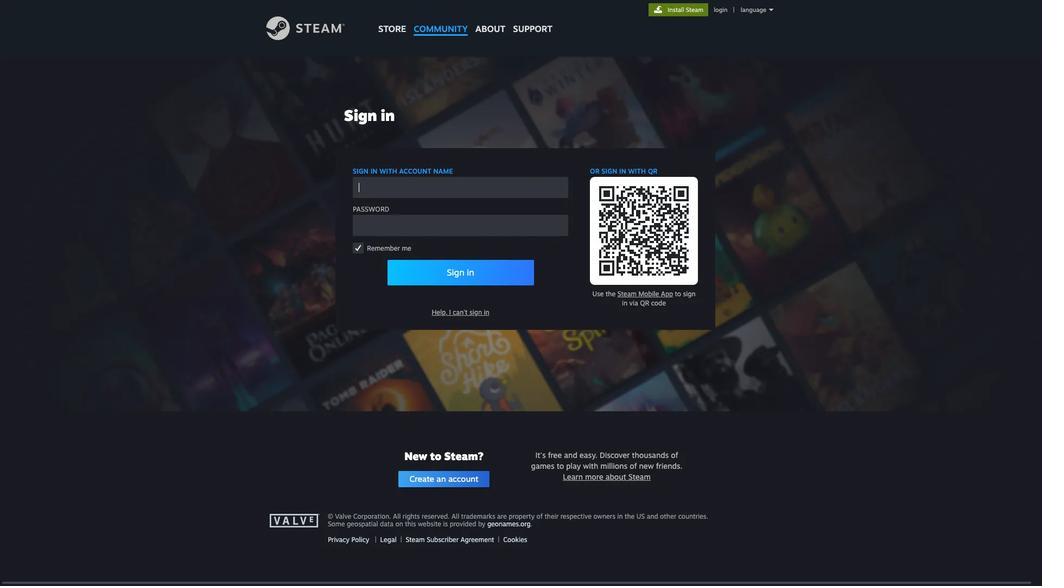 Task type: locate. For each thing, give the bounding box(es) containing it.
sign right app
[[683, 290, 696, 298]]

help,
[[432, 308, 448, 317]]

geonames.org link
[[488, 520, 531, 528]]

1 vertical spatial and
[[647, 513, 658, 521]]

2 horizontal spatial to
[[675, 290, 681, 298]]

sign inside to sign in via qr code
[[683, 290, 696, 298]]

legal link
[[380, 536, 397, 544]]

of left new
[[630, 461, 637, 470]]

sign in button
[[387, 260, 534, 286]]

0 horizontal spatial sign
[[470, 308, 482, 317]]

1 horizontal spatial to
[[557, 461, 564, 470]]

community link
[[410, 0, 472, 39]]

all right is
[[452, 513, 459, 521]]

of
[[671, 450, 678, 460], [630, 461, 637, 470], [537, 513, 543, 521]]

with
[[380, 167, 397, 175], [629, 167, 646, 175], [583, 461, 599, 470]]

countries.
[[679, 513, 708, 521]]

by
[[478, 520, 486, 528]]

0 horizontal spatial the
[[606, 290, 616, 298]]

sign right can't
[[470, 308, 482, 317]]

and right us
[[647, 513, 658, 521]]

0 horizontal spatial all
[[393, 513, 401, 521]]

friends.
[[656, 461, 683, 470]]

to right new
[[430, 450, 442, 463]]

support
[[513, 23, 553, 34]]

policy
[[352, 536, 369, 544]]

is
[[443, 520, 448, 528]]

1 vertical spatial sign in
[[447, 267, 474, 278]]

and up play
[[564, 450, 578, 460]]

0 vertical spatial the
[[606, 290, 616, 298]]

and
[[564, 450, 578, 460], [647, 513, 658, 521]]

sign for to
[[683, 290, 696, 298]]

sign in
[[344, 106, 395, 125], [447, 267, 474, 278]]

1 horizontal spatial all
[[452, 513, 459, 521]]

remember me
[[367, 244, 412, 252]]

qr for via
[[640, 299, 650, 307]]

free
[[548, 450, 562, 460]]

0 horizontal spatial of
[[537, 513, 543, 521]]

0 horizontal spatial account
[[399, 167, 432, 175]]

None text field
[[353, 177, 569, 198]]

login
[[714, 6, 728, 14]]

privacy policy | legal | steam subscriber agreement | cookies
[[328, 536, 528, 544]]

with right 'or'
[[629, 167, 646, 175]]

all left rights
[[393, 513, 401, 521]]

login | language
[[714, 6, 767, 14]]

learn
[[563, 472, 583, 481]]

0 horizontal spatial sign in
[[344, 106, 395, 125]]

help, i can't sign in link
[[353, 308, 569, 317]]

sign for or
[[602, 167, 618, 175]]

website
[[418, 520, 441, 528]]

the
[[606, 290, 616, 298], [625, 513, 635, 521]]

2 horizontal spatial sign
[[683, 290, 696, 298]]

sign in with account name
[[353, 167, 453, 175]]

qr
[[648, 167, 658, 175], [640, 299, 650, 307]]

2 vertical spatial sign
[[447, 267, 465, 278]]

0 vertical spatial sign in
[[344, 106, 395, 125]]

account right an
[[448, 474, 479, 484]]

us
[[637, 513, 645, 521]]

of up the friends.
[[671, 450, 678, 460]]

new to steam?
[[405, 450, 484, 463]]

an
[[437, 474, 446, 484]]

0 vertical spatial account
[[399, 167, 432, 175]]

rights
[[403, 513, 420, 521]]

the left us
[[625, 513, 635, 521]]

1 vertical spatial the
[[625, 513, 635, 521]]

qr for with
[[648, 167, 658, 175]]

the right the use
[[606, 290, 616, 298]]

in
[[381, 106, 395, 125], [371, 167, 378, 175], [620, 167, 627, 175], [467, 267, 474, 278], [622, 299, 628, 307], [484, 308, 490, 317], [618, 513, 623, 521]]

install
[[668, 6, 685, 14]]

to inside to sign in via qr code
[[675, 290, 681, 298]]

qr inside to sign in via qr code
[[640, 299, 650, 307]]

respective
[[561, 513, 592, 521]]

None password field
[[353, 215, 569, 236]]

steam
[[686, 6, 704, 14], [618, 290, 637, 298], [629, 472, 651, 481], [406, 536, 425, 544]]

| right login link on the top of page
[[733, 6, 735, 14]]

account left name
[[399, 167, 432, 175]]

play
[[566, 461, 581, 470]]

2 horizontal spatial of
[[671, 450, 678, 460]]

1 all from the left
[[393, 513, 401, 521]]

to right app
[[675, 290, 681, 298]]

1 horizontal spatial and
[[647, 513, 658, 521]]

1 vertical spatial sign
[[683, 290, 696, 298]]

login link
[[712, 6, 730, 14]]

or
[[590, 167, 600, 175]]

sign right 'or'
[[602, 167, 618, 175]]

2 all from the left
[[452, 513, 459, 521]]

sign
[[344, 106, 377, 125], [353, 167, 369, 175], [447, 267, 465, 278]]

0 vertical spatial sign
[[602, 167, 618, 175]]

0 horizontal spatial with
[[380, 167, 397, 175]]

1 vertical spatial of
[[630, 461, 637, 470]]

to
[[675, 290, 681, 298], [430, 450, 442, 463], [557, 461, 564, 470]]

this
[[405, 520, 416, 528]]

data
[[380, 520, 394, 528]]

with down easy.
[[583, 461, 599, 470]]

of right .
[[537, 513, 543, 521]]

2 vertical spatial of
[[537, 513, 543, 521]]

0 vertical spatial qr
[[648, 167, 658, 175]]

to down free
[[557, 461, 564, 470]]

geospatial
[[347, 520, 378, 528]]

cookies
[[503, 536, 528, 544]]

reserved.
[[422, 513, 450, 521]]

1 vertical spatial qr
[[640, 299, 650, 307]]

|
[[733, 6, 735, 14], [375, 536, 377, 544], [401, 536, 402, 544], [498, 536, 500, 544]]

new
[[405, 450, 428, 463]]

1 horizontal spatial with
[[583, 461, 599, 470]]

1 horizontal spatial sign
[[602, 167, 618, 175]]

1 horizontal spatial sign in
[[447, 267, 474, 278]]

steam down new
[[629, 472, 651, 481]]

app
[[661, 290, 673, 298]]

use
[[593, 290, 604, 298]]

0 vertical spatial and
[[564, 450, 578, 460]]

all
[[393, 513, 401, 521], [452, 513, 459, 521]]

| right legal link
[[401, 536, 402, 544]]

1 horizontal spatial the
[[625, 513, 635, 521]]

©
[[328, 513, 333, 521]]

remember
[[367, 244, 400, 252]]

with up password
[[380, 167, 397, 175]]

1 vertical spatial account
[[448, 474, 479, 484]]

2 vertical spatial sign
[[470, 308, 482, 317]]

steam subscriber agreement link
[[406, 536, 494, 544]]

property
[[509, 513, 535, 521]]

account
[[399, 167, 432, 175], [448, 474, 479, 484]]

sign
[[602, 167, 618, 175], [683, 290, 696, 298], [470, 308, 482, 317]]

install steam link
[[649, 3, 709, 16]]

0 horizontal spatial and
[[564, 450, 578, 460]]

store
[[378, 23, 406, 34]]

owners
[[594, 513, 616, 521]]

sign inside button
[[447, 267, 465, 278]]



Task type: describe. For each thing, give the bounding box(es) containing it.
steam right install
[[686, 6, 704, 14]]

or sign in with qr
[[590, 167, 658, 175]]

in inside © valve corporation. all rights reserved. all trademarks are property of their respective owners in the us and other countries. some geospatial data on this website is provided by geonames.org .
[[618, 513, 623, 521]]

2 horizontal spatial with
[[629, 167, 646, 175]]

in inside to sign in via qr code
[[622, 299, 628, 307]]

it's
[[536, 450, 546, 460]]

discover
[[600, 450, 630, 460]]

thousands
[[632, 450, 669, 460]]

privacy
[[328, 536, 350, 544]]

code
[[651, 299, 666, 307]]

steam mobile app link
[[618, 283, 673, 305]]

steam up via
[[618, 290, 637, 298]]

via
[[630, 299, 638, 307]]

their
[[545, 513, 559, 521]]

| left cookies link
[[498, 536, 500, 544]]

valve logo image
[[270, 514, 322, 528]]

1 horizontal spatial account
[[448, 474, 479, 484]]

learn more about steam link
[[563, 472, 651, 481]]

0 vertical spatial of
[[671, 450, 678, 460]]

the inside © valve corporation. all rights reserved. all trademarks are property of their respective owners in the us and other countries. some geospatial data on this website is provided by geonames.org .
[[625, 513, 635, 521]]

create an account link
[[388, 470, 500, 489]]

games
[[531, 461, 555, 470]]

0 horizontal spatial to
[[430, 450, 442, 463]]

geonames.org
[[488, 520, 531, 528]]

name
[[434, 167, 453, 175]]

i
[[449, 308, 451, 317]]

subscriber
[[427, 536, 459, 544]]

language
[[741, 6, 767, 14]]

can't
[[453, 308, 468, 317]]

about
[[606, 472, 626, 481]]

privacy policy link
[[328, 536, 369, 544]]

1 horizontal spatial of
[[630, 461, 637, 470]]

1 vertical spatial sign
[[353, 167, 369, 175]]

support link
[[509, 0, 557, 37]]

help, i can't sign in
[[432, 308, 490, 317]]

use the steam mobile app
[[593, 290, 673, 298]]

install steam
[[668, 6, 704, 14]]

other
[[660, 513, 677, 521]]

trademarks
[[461, 513, 496, 521]]

in inside button
[[467, 267, 474, 278]]

valve
[[335, 513, 351, 521]]

about
[[476, 23, 506, 34]]

sign inside help, i can't sign in link
[[470, 308, 482, 317]]

of inside © valve corporation. all rights reserved. all trademarks are property of their respective owners in the us and other countries. some geospatial data on this website is provided by geonames.org .
[[537, 513, 543, 521]]

steam?
[[444, 450, 484, 463]]

new
[[639, 461, 654, 470]]

steam inside it's free and easy. discover thousands of games to play with millions of new friends. learn more about steam
[[629, 472, 651, 481]]

provided
[[450, 520, 476, 528]]

millions
[[601, 461, 628, 470]]

mobile
[[639, 290, 659, 298]]

on
[[396, 520, 403, 528]]

.
[[531, 520, 533, 528]]

some
[[328, 520, 345, 528]]

© valve corporation. all rights reserved. all trademarks are property of their respective owners in the us and other countries. some geospatial data on this website is provided by geonames.org .
[[328, 513, 708, 528]]

with inside it's free and easy. discover thousands of games to play with millions of new friends. learn more about steam
[[583, 461, 599, 470]]

steam down this
[[406, 536, 425, 544]]

to sign in via qr code
[[622, 290, 696, 307]]

store link
[[375, 0, 410, 39]]

| left legal
[[375, 536, 377, 544]]

easy.
[[580, 450, 598, 460]]

community
[[414, 23, 468, 34]]

to inside it's free and easy. discover thousands of games to play with millions of new friends. learn more about steam
[[557, 461, 564, 470]]

are
[[497, 513, 507, 521]]

cookies link
[[503, 536, 528, 544]]

sign in inside sign in button
[[447, 267, 474, 278]]

and inside © valve corporation. all rights reserved. all trademarks are property of their respective owners in the us and other countries. some geospatial data on this website is provided by geonames.org .
[[647, 513, 658, 521]]

password
[[353, 205, 390, 213]]

me
[[402, 244, 412, 252]]

legal
[[380, 536, 397, 544]]

agreement
[[461, 536, 494, 544]]

it's free and easy. discover thousands of games to play with millions of new friends. learn more about steam
[[531, 450, 683, 481]]

corporation.
[[353, 513, 391, 521]]

create
[[410, 474, 434, 484]]

0 vertical spatial sign
[[344, 106, 377, 125]]

more
[[585, 472, 604, 481]]

create an account
[[410, 474, 479, 484]]

and inside it's free and easy. discover thousands of games to play with millions of new friends. learn more about steam
[[564, 450, 578, 460]]

about link
[[472, 0, 509, 37]]



Task type: vqa. For each thing, say whether or not it's contained in the screenshot.
bottommost the Group Chat
no



